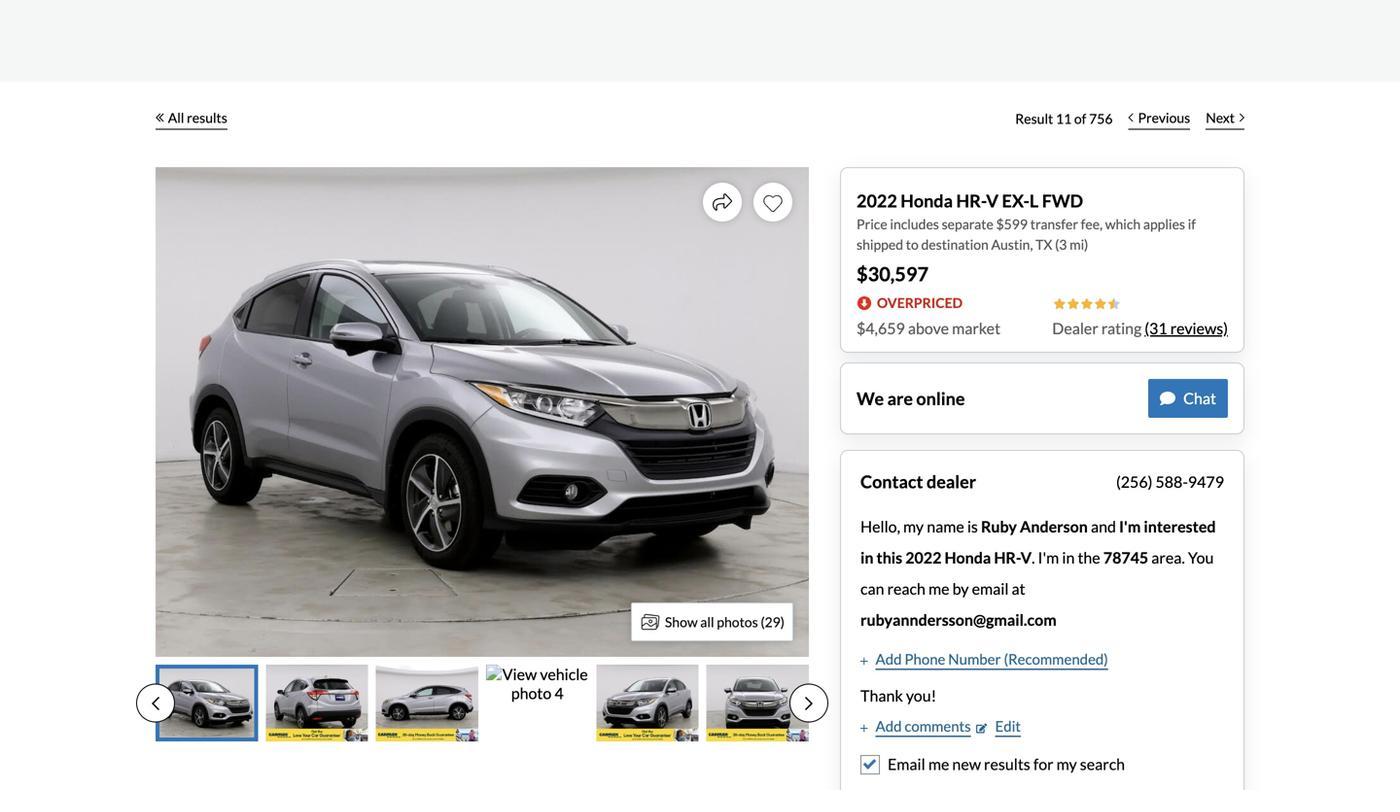 Task type: describe. For each thing, give the bounding box(es) containing it.
2022 honda hr-v . i'm in the 78745
[[906, 549, 1149, 568]]

chevron right image
[[1240, 113, 1245, 123]]

this
[[877, 549, 903, 568]]

is
[[968, 518, 979, 537]]

show
[[665, 614, 698, 631]]

view vehicle photo 5 image
[[597, 665, 699, 742]]

email me new results for my search
[[888, 755, 1126, 774]]

interested
[[1144, 518, 1217, 537]]

overpriced
[[878, 295, 963, 311]]

next page image
[[806, 696, 813, 712]]

email
[[888, 755, 926, 774]]

all results
[[168, 109, 228, 126]]

edit
[[996, 718, 1022, 735]]

$30,597
[[857, 263, 929, 286]]

hello,
[[861, 518, 901, 537]]

me inside area. you can reach me by email at
[[929, 580, 950, 599]]

$4,659 above market
[[857, 319, 1001, 338]]

to
[[906, 236, 919, 253]]

(31 reviews) button
[[1145, 317, 1229, 341]]

number
[[949, 651, 1002, 668]]

vehicle full photo image
[[156, 167, 809, 658]]

add phone number (recommended) button
[[861, 649, 1109, 671]]

of
[[1075, 110, 1087, 127]]

hr- for ex-
[[957, 190, 987, 212]]

by
[[953, 580, 969, 599]]

honda for .
[[945, 549, 992, 568]]

next link
[[1199, 97, 1253, 140]]

contact
[[861, 472, 924, 493]]

588-
[[1156, 473, 1189, 492]]

view vehicle photo 2 image
[[266, 665, 368, 742]]

the
[[1078, 549, 1101, 568]]

previous
[[1139, 109, 1191, 126]]

at
[[1012, 580, 1026, 599]]

previous link
[[1121, 97, 1199, 140]]

market
[[953, 319, 1001, 338]]

reviews)
[[1171, 319, 1229, 338]]

2022 for ex-
[[857, 190, 898, 212]]

add for add phone number (recommended)
[[876, 651, 902, 668]]

l
[[1030, 190, 1039, 212]]

result 11 of 756
[[1016, 110, 1113, 127]]

add comments button
[[861, 716, 972, 738]]

add phone number (recommended)
[[876, 651, 1109, 668]]

photos
[[717, 614, 758, 631]]

(29)
[[761, 614, 785, 631]]

prev page image
[[152, 696, 160, 712]]

(31
[[1145, 319, 1168, 338]]

edit image
[[977, 724, 988, 734]]

transfer
[[1031, 216, 1079, 233]]

we
[[857, 388, 884, 410]]

2 me from the top
[[929, 755, 950, 774]]

plus image
[[861, 724, 868, 734]]

chevron left image
[[1129, 113, 1134, 123]]

applies
[[1144, 216, 1186, 233]]

2022 for .
[[906, 549, 942, 568]]

2022 honda hr-v ex-l fwd price includes separate $599 transfer fee, which applies if shipped to destination austin, tx (3 mi) $30,597
[[857, 190, 1197, 286]]

0 horizontal spatial i'm
[[1039, 549, 1060, 568]]

reach
[[888, 580, 926, 599]]

all
[[168, 109, 184, 126]]

chat
[[1184, 389, 1217, 408]]

view vehicle photo 4 image
[[486, 665, 589, 742]]

2 in from the left
[[1063, 549, 1075, 568]]

(256)
[[1117, 473, 1153, 492]]

fee,
[[1081, 216, 1103, 233]]

hello, my name is ruby anderson and
[[861, 518, 1120, 537]]

results inside all results link
[[187, 109, 228, 126]]

v for .
[[1021, 549, 1032, 568]]

78745
[[1104, 549, 1149, 568]]

which
[[1106, 216, 1141, 233]]

9479
[[1189, 473, 1225, 492]]



Task type: vqa. For each thing, say whether or not it's contained in the screenshot.
Add Phone Number (Recommended)
yes



Task type: locate. For each thing, give the bounding box(es) containing it.
ex-
[[1003, 190, 1030, 212]]

v for ex-
[[987, 190, 999, 212]]

2022
[[857, 190, 898, 212], [906, 549, 942, 568]]

ruby
[[982, 518, 1018, 537]]

edit button
[[977, 716, 1022, 738]]

1 horizontal spatial in
[[1063, 549, 1075, 568]]

new
[[953, 755, 982, 774]]

1 vertical spatial my
[[1057, 755, 1078, 774]]

1 vertical spatial i'm
[[1039, 549, 1060, 568]]

2022 inside 2022 honda hr-v ex-l fwd price includes separate $599 transfer fee, which applies if shipped to destination austin, tx (3 mi) $30,597
[[857, 190, 898, 212]]

if
[[1189, 216, 1197, 233]]

for
[[1034, 755, 1054, 774]]

.
[[1032, 549, 1036, 568]]

0 vertical spatial my
[[904, 518, 924, 537]]

i'm
[[1120, 518, 1141, 537], [1039, 549, 1060, 568]]

separate
[[942, 216, 994, 233]]

0 horizontal spatial 2022
[[857, 190, 898, 212]]

you
[[1189, 549, 1215, 568]]

can
[[861, 580, 885, 599]]

0 vertical spatial i'm
[[1120, 518, 1141, 537]]

hr- inside 2022 honda hr-v ex-l fwd price includes separate $599 transfer fee, which applies if shipped to destination austin, tx (3 mi) $30,597
[[957, 190, 987, 212]]

me left 'new'
[[929, 755, 950, 774]]

0 vertical spatial v
[[987, 190, 999, 212]]

dealer rating (31 reviews)
[[1053, 319, 1229, 338]]

1 horizontal spatial v
[[1021, 549, 1032, 568]]

chat button
[[1149, 379, 1229, 418]]

destination
[[922, 236, 989, 253]]

i'm interested in this
[[861, 518, 1217, 568]]

(256) 588-9479
[[1117, 473, 1225, 492]]

0 vertical spatial add
[[876, 651, 902, 668]]

phone
[[905, 651, 946, 668]]

1 me from the top
[[929, 580, 950, 599]]

tab list
[[136, 665, 829, 742]]

search
[[1081, 755, 1126, 774]]

v up at
[[1021, 549, 1032, 568]]

0 horizontal spatial hr-
[[957, 190, 987, 212]]

me
[[929, 580, 950, 599], [929, 755, 950, 774]]

above
[[909, 319, 950, 338]]

0 vertical spatial hr-
[[957, 190, 987, 212]]

honda inside 2022 honda hr-v ex-l fwd price includes separate $599 transfer fee, which applies if shipped to destination austin, tx (3 mi) $30,597
[[901, 190, 953, 212]]

0 vertical spatial 2022
[[857, 190, 898, 212]]

1 horizontal spatial 2022
[[906, 549, 942, 568]]

my left name
[[904, 518, 924, 537]]

chevron double left image
[[156, 113, 164, 123]]

(3
[[1056, 236, 1068, 253]]

honda up includes
[[901, 190, 953, 212]]

0 vertical spatial results
[[187, 109, 228, 126]]

my
[[904, 518, 924, 537], [1057, 755, 1078, 774]]

tx
[[1036, 236, 1053, 253]]

0 vertical spatial me
[[929, 580, 950, 599]]

thank you!
[[861, 687, 937, 706]]

add right plus icon
[[876, 651, 902, 668]]

contact dealer
[[861, 472, 977, 493]]

in left this
[[861, 549, 874, 568]]

756
[[1090, 110, 1113, 127]]

show all photos (29)
[[665, 614, 785, 631]]

results
[[187, 109, 228, 126], [985, 755, 1031, 774]]

dealer
[[927, 472, 977, 493]]

1 horizontal spatial hr-
[[995, 549, 1021, 568]]

and
[[1092, 518, 1117, 537]]

comment image
[[1161, 391, 1176, 407]]

view vehicle photo 3 image
[[376, 665, 479, 742]]

0 horizontal spatial results
[[187, 109, 228, 126]]

honda down is
[[945, 549, 992, 568]]

mi)
[[1070, 236, 1089, 253]]

1 horizontal spatial my
[[1057, 755, 1078, 774]]

next
[[1207, 109, 1236, 126]]

results left for
[[985, 755, 1031, 774]]

we are online
[[857, 388, 966, 410]]

1 vertical spatial honda
[[945, 549, 992, 568]]

0 horizontal spatial in
[[861, 549, 874, 568]]

shipped
[[857, 236, 904, 253]]

1 vertical spatial 2022
[[906, 549, 942, 568]]

hr- left the "."
[[995, 549, 1021, 568]]

includes
[[891, 216, 940, 233]]

price
[[857, 216, 888, 233]]

i'm right and
[[1120, 518, 1141, 537]]

1 add from the top
[[876, 651, 902, 668]]

my right for
[[1057, 755, 1078, 774]]

plus image
[[861, 657, 868, 667]]

anderson
[[1021, 518, 1088, 537]]

$4,659
[[857, 319, 906, 338]]

name
[[927, 518, 965, 537]]

2022 up price
[[857, 190, 898, 212]]

i'm right the "."
[[1039, 549, 1060, 568]]

1 vertical spatial v
[[1021, 549, 1032, 568]]

1 horizontal spatial i'm
[[1120, 518, 1141, 537]]

2022 right this
[[906, 549, 942, 568]]

rating
[[1102, 319, 1142, 338]]

all results link
[[156, 97, 228, 140]]

v
[[987, 190, 999, 212], [1021, 549, 1032, 568]]

all
[[701, 614, 715, 631]]

online
[[917, 388, 966, 410]]

$599
[[997, 216, 1028, 233]]

1 vertical spatial add
[[876, 718, 902, 735]]

rubyanndersson@gmail.com
[[861, 611, 1057, 630]]

0 horizontal spatial v
[[987, 190, 999, 212]]

me left by
[[929, 580, 950, 599]]

fwd
[[1043, 190, 1084, 212]]

area.
[[1152, 549, 1186, 568]]

honda
[[901, 190, 953, 212], [945, 549, 992, 568]]

in left the
[[1063, 549, 1075, 568]]

in
[[861, 549, 874, 568], [1063, 549, 1075, 568]]

you!
[[907, 687, 937, 706]]

(recommended)
[[1004, 651, 1109, 668]]

1 vertical spatial results
[[985, 755, 1031, 774]]

add for add comments
[[876, 718, 902, 735]]

hr-
[[957, 190, 987, 212], [995, 549, 1021, 568]]

email
[[972, 580, 1009, 599]]

comments
[[905, 718, 972, 735]]

are
[[888, 388, 913, 410]]

1 vertical spatial hr-
[[995, 549, 1021, 568]]

honda for ex-
[[901, 190, 953, 212]]

1 in from the left
[[861, 549, 874, 568]]

add comments
[[876, 718, 972, 735]]

dealer
[[1053, 319, 1099, 338]]

advertisement region
[[346, 0, 1055, 72]]

thank
[[861, 687, 904, 706]]

add right plus image
[[876, 718, 902, 735]]

hr- for .
[[995, 549, 1021, 568]]

result
[[1016, 110, 1054, 127]]

area. you can reach me by email at
[[861, 549, 1215, 599]]

results right all
[[187, 109, 228, 126]]

add inside button
[[876, 718, 902, 735]]

v left ex-
[[987, 190, 999, 212]]

add
[[876, 651, 902, 668], [876, 718, 902, 735]]

0 horizontal spatial my
[[904, 518, 924, 537]]

add inside button
[[876, 651, 902, 668]]

1 vertical spatial me
[[929, 755, 950, 774]]

i'm inside i'm interested in this
[[1120, 518, 1141, 537]]

view vehicle photo 6 image
[[707, 665, 809, 742]]

show all photos (29) link
[[631, 603, 794, 642]]

austin,
[[992, 236, 1034, 253]]

view vehicle photo 1 image
[[156, 665, 258, 742]]

1 horizontal spatial results
[[985, 755, 1031, 774]]

hr- up separate
[[957, 190, 987, 212]]

2 add from the top
[[876, 718, 902, 735]]

share image
[[713, 193, 733, 212]]

v inside 2022 honda hr-v ex-l fwd price includes separate $599 transfer fee, which applies if shipped to destination austin, tx (3 mi) $30,597
[[987, 190, 999, 212]]

in inside i'm interested in this
[[861, 549, 874, 568]]

0 vertical spatial honda
[[901, 190, 953, 212]]



